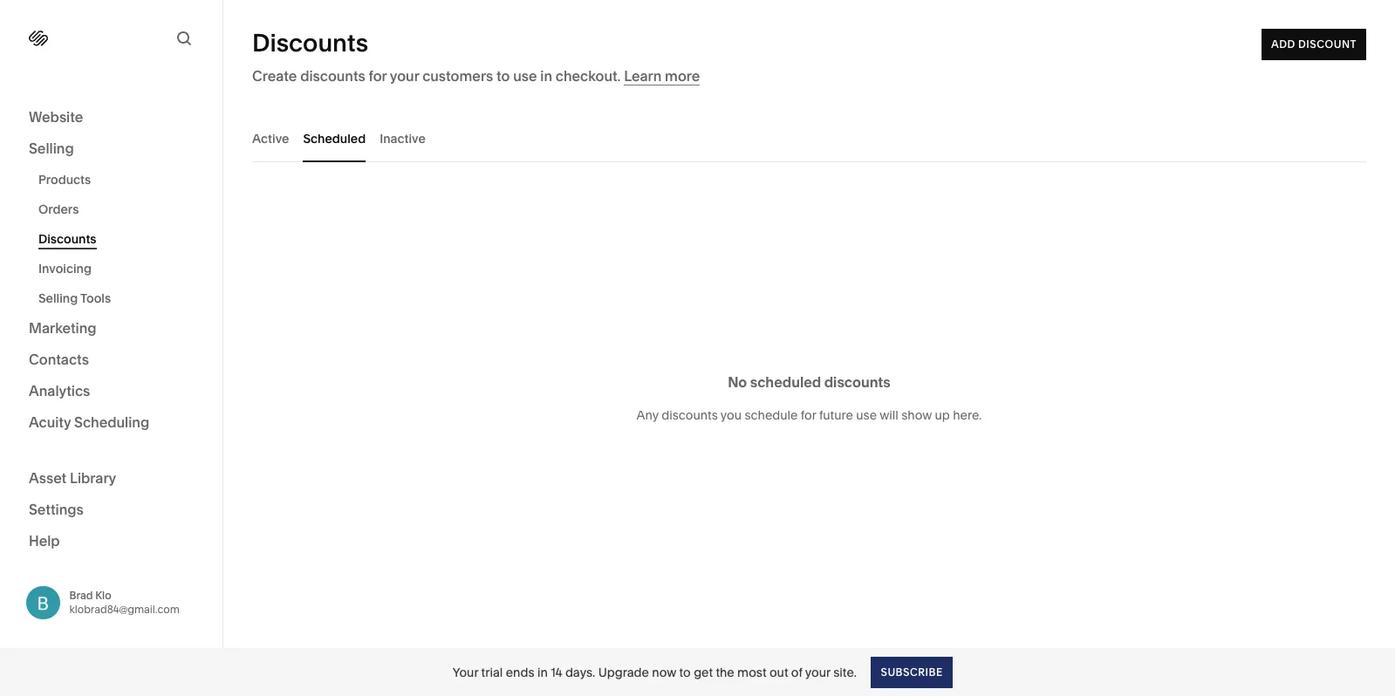 Task type: describe. For each thing, give the bounding box(es) containing it.
active
[[252, 130, 289, 146]]

learn
[[624, 67, 662, 85]]

help
[[29, 532, 60, 549]]

help link
[[29, 531, 60, 550]]

checkout.
[[556, 67, 621, 85]]

1 vertical spatial in
[[537, 664, 548, 680]]

subscribe button
[[871, 657, 952, 688]]

2 horizontal spatial discounts
[[824, 373, 891, 390]]

marketing
[[29, 319, 96, 337]]

selling tools
[[38, 291, 111, 306]]

website
[[29, 108, 83, 126]]

1 vertical spatial to
[[679, 664, 691, 680]]

up
[[935, 407, 950, 422]]

get
[[694, 664, 713, 680]]

add
[[1271, 38, 1295, 51]]

0 horizontal spatial to
[[496, 67, 510, 85]]

no scheduled discounts
[[728, 373, 891, 390]]

create
[[252, 67, 297, 85]]

discounts for schedule
[[661, 407, 718, 422]]

active button
[[252, 114, 289, 162]]

acuity scheduling
[[29, 414, 149, 431]]

schedule
[[745, 407, 798, 422]]

future
[[819, 407, 853, 422]]

here.
[[953, 407, 982, 422]]

learn more link
[[624, 67, 700, 86]]

asset library
[[29, 469, 116, 486]]

scheduled
[[750, 373, 821, 390]]

14
[[551, 664, 562, 680]]

customers
[[422, 67, 493, 85]]

contacts
[[29, 351, 89, 368]]

discount
[[1298, 38, 1357, 51]]

scheduled
[[303, 130, 366, 146]]

will
[[880, 407, 898, 422]]

selling tools link
[[38, 284, 203, 313]]

add discount
[[1271, 38, 1357, 51]]

tab list containing active
[[252, 114, 1366, 162]]

settings link
[[29, 499, 194, 520]]

klobrad84@gmail.com
[[69, 603, 180, 616]]

out
[[769, 664, 788, 680]]

0 vertical spatial your
[[390, 67, 419, 85]]

acuity
[[29, 414, 71, 431]]

most
[[737, 664, 767, 680]]

brad klo klobrad84@gmail.com
[[69, 589, 180, 616]]

asset
[[29, 469, 67, 486]]

create discounts for your customers to use in checkout. learn more
[[252, 67, 700, 85]]

library
[[70, 469, 116, 486]]

upgrade
[[598, 664, 649, 680]]

subscribe
[[880, 665, 943, 678]]



Task type: locate. For each thing, give the bounding box(es) containing it.
1 vertical spatial for
[[801, 407, 816, 422]]

in left 14
[[537, 664, 548, 680]]

0 vertical spatial in
[[540, 67, 552, 85]]

discounts right create
[[300, 67, 365, 85]]

use left will
[[856, 407, 877, 422]]

discounts
[[252, 28, 368, 58], [38, 231, 96, 247]]

analytics
[[29, 382, 90, 400]]

marketing link
[[29, 318, 194, 339]]

selling
[[29, 140, 74, 157], [38, 291, 78, 306]]

selling for selling
[[29, 140, 74, 157]]

0 vertical spatial discounts
[[252, 28, 368, 58]]

no
[[728, 373, 747, 390]]

invoicing
[[38, 261, 92, 277]]

0 vertical spatial for
[[369, 67, 387, 85]]

0 vertical spatial use
[[513, 67, 537, 85]]

1 vertical spatial your
[[805, 664, 831, 680]]

orders link
[[38, 195, 203, 224]]

in left checkout.
[[540, 67, 552, 85]]

your left customers
[[390, 67, 419, 85]]

your
[[390, 67, 419, 85], [805, 664, 831, 680]]

add discount button
[[1262, 29, 1366, 60]]

discounts left you
[[661, 407, 718, 422]]

the
[[716, 664, 734, 680]]

asset library link
[[29, 468, 194, 489]]

contacts link
[[29, 350, 194, 371]]

trial
[[481, 664, 503, 680]]

selling down website
[[29, 140, 74, 157]]

your
[[453, 664, 478, 680]]

invoicing link
[[38, 254, 203, 284]]

selling for selling tools
[[38, 291, 78, 306]]

for left the 'future'
[[801, 407, 816, 422]]

discounts up the 'future'
[[824, 373, 891, 390]]

scheduling
[[74, 414, 149, 431]]

for up inactive button
[[369, 67, 387, 85]]

0 horizontal spatial for
[[369, 67, 387, 85]]

selling up marketing
[[38, 291, 78, 306]]

orders
[[38, 202, 79, 217]]

0 vertical spatial to
[[496, 67, 510, 85]]

use for in
[[513, 67, 537, 85]]

1 horizontal spatial discounts
[[661, 407, 718, 422]]

products
[[38, 172, 91, 188]]

klo
[[95, 589, 111, 602]]

discounts for your
[[300, 67, 365, 85]]

discounts up invoicing
[[38, 231, 96, 247]]

in
[[540, 67, 552, 85], [537, 664, 548, 680]]

show
[[901, 407, 932, 422]]

more
[[665, 67, 700, 85]]

ends
[[506, 664, 534, 680]]

settings
[[29, 500, 84, 518]]

inactive
[[380, 130, 426, 146]]

use
[[513, 67, 537, 85], [856, 407, 877, 422]]

you
[[721, 407, 742, 422]]

1 vertical spatial discounts
[[38, 231, 96, 247]]

for
[[369, 67, 387, 85], [801, 407, 816, 422]]

products link
[[38, 165, 203, 195]]

acuity scheduling link
[[29, 413, 194, 434]]

to right customers
[[496, 67, 510, 85]]

0 vertical spatial discounts
[[300, 67, 365, 85]]

discounts up create
[[252, 28, 368, 58]]

1 horizontal spatial discounts
[[252, 28, 368, 58]]

1 vertical spatial selling
[[38, 291, 78, 306]]

to
[[496, 67, 510, 85], [679, 664, 691, 680]]

selling link
[[29, 139, 194, 160]]

1 horizontal spatial use
[[856, 407, 877, 422]]

0 horizontal spatial discounts
[[38, 231, 96, 247]]

1 vertical spatial use
[[856, 407, 877, 422]]

of
[[791, 664, 802, 680]]

website link
[[29, 107, 194, 128]]

days.
[[565, 664, 595, 680]]

brad
[[69, 589, 93, 602]]

now
[[652, 664, 676, 680]]

discounts
[[300, 67, 365, 85], [824, 373, 891, 390], [661, 407, 718, 422]]

0 horizontal spatial your
[[390, 67, 419, 85]]

analytics link
[[29, 381, 194, 402]]

any
[[636, 407, 659, 422]]

1 vertical spatial discounts
[[824, 373, 891, 390]]

your right the of
[[805, 664, 831, 680]]

1 horizontal spatial for
[[801, 407, 816, 422]]

scheduled button
[[303, 114, 366, 162]]

site.
[[833, 664, 857, 680]]

any discounts you schedule for future use will show up here.
[[636, 407, 982, 422]]

2 vertical spatial discounts
[[661, 407, 718, 422]]

use left checkout.
[[513, 67, 537, 85]]

to left "get"
[[679, 664, 691, 680]]

1 horizontal spatial your
[[805, 664, 831, 680]]

inactive button
[[380, 114, 426, 162]]

discounts link
[[38, 224, 203, 254]]

0 horizontal spatial use
[[513, 67, 537, 85]]

1 horizontal spatial to
[[679, 664, 691, 680]]

0 horizontal spatial discounts
[[300, 67, 365, 85]]

tab list
[[252, 114, 1366, 162]]

tools
[[80, 291, 111, 306]]

0 vertical spatial selling
[[29, 140, 74, 157]]

your trial ends in 14 days. upgrade now to get the most out of your site.
[[453, 664, 857, 680]]

use for will
[[856, 407, 877, 422]]



Task type: vqa. For each thing, say whether or not it's contained in the screenshot.
the rightmost Icon
no



